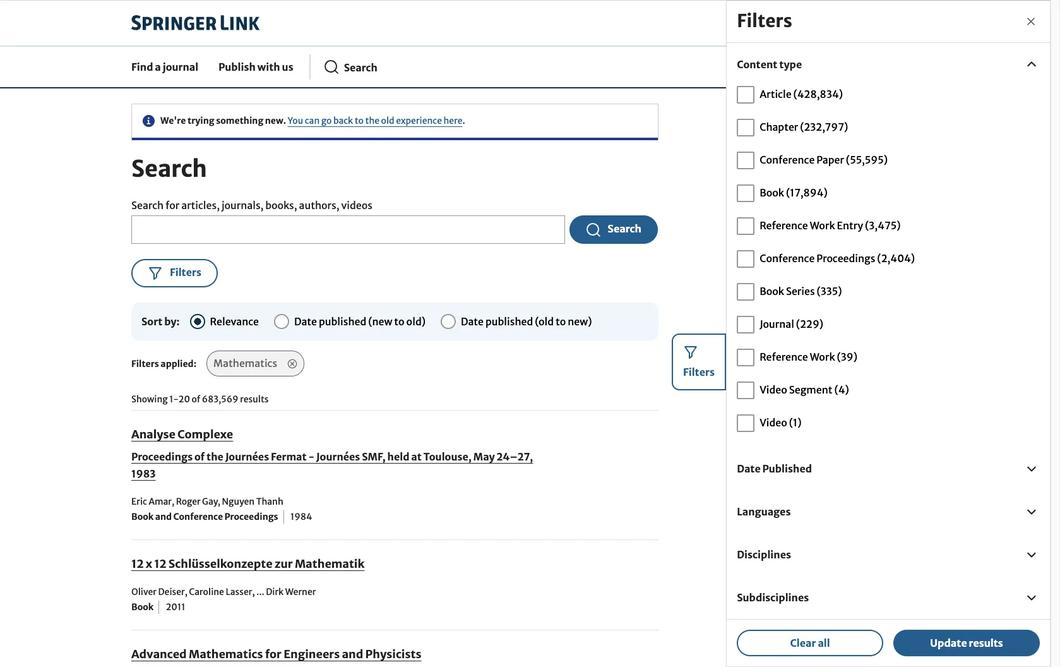 Task type: locate. For each thing, give the bounding box(es) containing it.
work left entry
[[810, 219, 836, 232]]

0 vertical spatial results
[[240, 394, 269, 405]]

us
[[282, 61, 294, 73]]

book left (17,894)
[[760, 187, 785, 199]]

gay,
[[202, 496, 220, 508]]

journal (229)
[[760, 318, 824, 331]]

(new
[[368, 315, 393, 328]]

1 video from the top
[[760, 384, 788, 396]]

0 horizontal spatial journées
[[225, 451, 269, 463]]

old
[[381, 115, 395, 126]]

0 horizontal spatial 12
[[131, 557, 144, 571]]

to right (old
[[556, 315, 566, 328]]

proceedings down the nguyen
[[225, 511, 278, 523]]

books,
[[266, 199, 297, 212]]

conference for conference proceedings (2,404)
[[760, 252, 815, 265]]

1 vertical spatial results
[[969, 637, 1004, 649]]

toulouse,
[[424, 451, 472, 463]]

1 vertical spatial conference
[[760, 252, 815, 265]]

amar,
[[149, 496, 174, 508]]

reference for reference work entry (3,475)
[[760, 219, 809, 232]]

find a journal
[[131, 61, 198, 73]]

of
[[192, 394, 200, 405], [195, 451, 205, 463]]

1 vertical spatial and
[[342, 647, 363, 662]]

filters left applied:
[[131, 358, 159, 370]]

held
[[388, 451, 410, 463]]

book left 'series'
[[760, 285, 785, 298]]

articles,
[[181, 199, 220, 212]]

1 journées from the left
[[225, 451, 269, 463]]

reference
[[760, 219, 809, 232], [760, 351, 809, 364]]

update
[[931, 637, 968, 649]]

search
[[131, 155, 207, 183], [131, 199, 164, 212], [608, 223, 642, 235]]

0 vertical spatial the
[[365, 115, 380, 126]]

conference
[[760, 154, 815, 166], [760, 252, 815, 265], [173, 511, 223, 523]]

conference down eric amar, roger gay, nguyen thanh
[[173, 511, 223, 523]]

published
[[319, 315, 367, 328], [486, 315, 533, 328]]

journées left fermat
[[225, 451, 269, 463]]

1-
[[169, 394, 179, 405]]

to right back
[[355, 115, 364, 126]]

filters button
[[131, 259, 218, 287]]

0 vertical spatial conference
[[760, 154, 815, 166]]

work left (39)
[[810, 351, 836, 364]]

1 work from the top
[[810, 219, 836, 232]]

video
[[760, 384, 788, 396], [760, 417, 788, 429]]

oliver deiser, caroline lasser, ... dirk werner
[[131, 586, 316, 598]]

the inside proceedings of the journées fermat - journées smf, held at toulouse, may 24–27, 1983
[[207, 451, 224, 463]]

1 horizontal spatial the
[[365, 115, 380, 126]]

1 vertical spatial of
[[195, 451, 205, 463]]

2011
[[166, 602, 185, 613]]

results right 'update'
[[969, 637, 1004, 649]]

and left "physicists"
[[342, 647, 363, 662]]

of right the 20 at the left of page
[[192, 394, 200, 405]]

date right old)
[[461, 315, 484, 328]]

0 horizontal spatial proceedings
[[131, 451, 193, 463]]

for
[[166, 199, 180, 212], [265, 647, 282, 662]]

to
[[355, 115, 364, 126], [394, 315, 405, 328], [556, 315, 566, 328]]

remove this filter image
[[288, 359, 298, 369]]

mathematics
[[214, 357, 277, 370], [189, 647, 263, 662]]

the
[[365, 115, 380, 126], [207, 451, 224, 463]]

old)
[[407, 315, 426, 328]]

2 published from the left
[[486, 315, 533, 328]]

results
[[240, 394, 269, 405], [969, 637, 1004, 649]]

date published
[[737, 462, 812, 475]]

go
[[321, 115, 332, 126]]

something
[[216, 115, 264, 126]]

and
[[155, 511, 172, 523], [342, 647, 363, 662]]

12 left x
[[131, 557, 144, 571]]

None search field
[[131, 198, 659, 377]]

2 12 from the left
[[154, 557, 167, 571]]

sort by:
[[142, 315, 180, 328]]

2 work from the top
[[810, 351, 836, 364]]

subdisciplines
[[737, 591, 809, 604]]

conference up book (17,894)
[[760, 154, 815, 166]]

12 x 12 schlüsselkonzepte zur mathematik link
[[131, 557, 365, 571]]

1 vertical spatial proceedings
[[131, 451, 193, 463]]

video for video (1)
[[760, 417, 788, 429]]

proceedings
[[817, 252, 876, 265], [131, 451, 193, 463], [225, 511, 278, 523]]

2 vertical spatial proceedings
[[225, 511, 278, 523]]

published left (old
[[486, 315, 533, 328]]

engineers
[[284, 647, 340, 662]]

0 horizontal spatial filters
[[131, 358, 159, 370]]

a
[[155, 61, 161, 73]]

1 vertical spatial video
[[760, 417, 788, 429]]

werner
[[285, 586, 316, 598]]

video for video segment (4)
[[760, 384, 788, 396]]

0 vertical spatial and
[[155, 511, 172, 523]]

1 horizontal spatial to
[[394, 315, 405, 328]]

date for date published (new to old)
[[294, 315, 317, 328]]

work for entry
[[810, 219, 836, 232]]

0 vertical spatial proceedings
[[817, 252, 876, 265]]

0 vertical spatial reference
[[760, 219, 809, 232]]

2 reference from the top
[[760, 351, 809, 364]]

1 horizontal spatial results
[[969, 637, 1004, 649]]

2 horizontal spatial proceedings
[[817, 252, 876, 265]]

0 horizontal spatial published
[[319, 315, 367, 328]]

1 reference from the top
[[760, 219, 809, 232]]

2 vertical spatial filters
[[131, 358, 159, 370]]

languages
[[737, 505, 791, 518]]

the left the old
[[365, 115, 380, 126]]

0 horizontal spatial and
[[155, 511, 172, 523]]

1 vertical spatial search
[[131, 199, 164, 212]]

paper
[[817, 154, 845, 166]]

book for book (17,894)
[[760, 187, 785, 199]]

2 horizontal spatial filters
[[737, 9, 793, 32]]

conference up 'series'
[[760, 252, 815, 265]]

0 horizontal spatial date
[[294, 315, 317, 328]]

video up video (1)
[[760, 384, 788, 396]]

1 vertical spatial the
[[207, 451, 224, 463]]

book down eric
[[131, 511, 154, 523]]

can
[[305, 115, 320, 126]]

12
[[131, 557, 144, 571], [154, 557, 167, 571]]

you
[[288, 115, 303, 126]]

1 horizontal spatial journées
[[316, 451, 360, 463]]

for left articles,
[[166, 199, 180, 212]]

filters up content type
[[737, 9, 793, 32]]

thanh
[[256, 496, 284, 508]]

book down oliver
[[131, 602, 154, 613]]

0 vertical spatial for
[[166, 199, 180, 212]]

date left published
[[737, 462, 761, 475]]

segment
[[790, 384, 833, 396]]

back
[[334, 115, 353, 126]]

2 horizontal spatial to
[[556, 315, 566, 328]]

published left (new
[[319, 315, 367, 328]]

2 video from the top
[[760, 417, 788, 429]]

mathematics down oliver deiser, caroline lasser, ... dirk werner
[[189, 647, 263, 662]]

may
[[474, 451, 495, 463]]

0 vertical spatial mathematics
[[214, 357, 277, 370]]

fermat
[[271, 451, 307, 463]]

reference down journal
[[760, 351, 809, 364]]

0 horizontal spatial for
[[166, 199, 180, 212]]

Search for articles, journals, books, authors, videos text field
[[131, 216, 565, 244]]

1 horizontal spatial date
[[461, 315, 484, 328]]

video left (1)
[[760, 417, 788, 429]]

publish with us link
[[214, 50, 299, 84]]

1 published from the left
[[319, 315, 367, 328]]

conference paper (55,595)
[[760, 154, 888, 166]]

1 horizontal spatial for
[[265, 647, 282, 662]]

12 right x
[[154, 557, 167, 571]]

publish with us
[[219, 61, 294, 73]]

1 horizontal spatial published
[[486, 315, 533, 328]]

journées right -
[[316, 451, 360, 463]]

filters inside dropdown button
[[170, 266, 202, 279]]

filters up by:
[[170, 266, 202, 279]]

2 vertical spatial search
[[608, 223, 642, 235]]

roger
[[176, 496, 201, 508]]

reference work entry (3,475)
[[760, 219, 901, 232]]

2 journées from the left
[[316, 451, 360, 463]]

springerlink image
[[131, 15, 260, 30]]

mathematics down the relevance at the top
[[214, 357, 277, 370]]

you can go back to the old                             experience here link
[[288, 115, 463, 126]]

content
[[737, 58, 778, 71]]

1 vertical spatial reference
[[760, 351, 809, 364]]

2 horizontal spatial date
[[737, 462, 761, 475]]

work
[[810, 219, 836, 232], [810, 351, 836, 364]]

applied:
[[161, 358, 197, 370]]

to left old)
[[394, 315, 405, 328]]

x
[[146, 557, 152, 571]]

results right 683,569
[[240, 394, 269, 405]]

1 horizontal spatial 12
[[154, 557, 167, 571]]

0 vertical spatial work
[[810, 219, 836, 232]]

1 vertical spatial work
[[810, 351, 836, 364]]

date
[[294, 315, 317, 328], [461, 315, 484, 328], [737, 462, 761, 475]]

mathematics link
[[207, 351, 305, 377]]

(335)
[[817, 285, 843, 298]]

0 horizontal spatial the
[[207, 451, 224, 463]]

complexe
[[178, 427, 233, 442]]

book (17,894)
[[760, 187, 828, 199]]

0 horizontal spatial results
[[240, 394, 269, 405]]

proceedings down entry
[[817, 252, 876, 265]]

the down complexe
[[207, 451, 224, 463]]

book for book series (335)
[[760, 285, 785, 298]]

1 horizontal spatial filters
[[170, 266, 202, 279]]

oliver
[[131, 586, 157, 598]]

1 vertical spatial filters
[[170, 266, 202, 279]]

0 vertical spatial filters
[[737, 9, 793, 32]]

eric amar, roger gay, nguyen thanh
[[131, 496, 284, 508]]

showing 1-20 of 683,569 results
[[131, 394, 269, 405]]

at
[[412, 451, 422, 463]]

0 vertical spatial of
[[192, 394, 200, 405]]

date up remove this filter image
[[294, 315, 317, 328]]

0 vertical spatial video
[[760, 384, 788, 396]]

mathematics inside mathematics "link"
[[214, 357, 277, 370]]

none search field containing search for articles, journals, books, authors, videos
[[131, 198, 659, 377]]

reference down book (17,894)
[[760, 219, 809, 232]]

for left engineers
[[265, 647, 282, 662]]

and down amar,
[[155, 511, 172, 523]]

of down complexe
[[195, 451, 205, 463]]

proceedings down analyse
[[131, 451, 193, 463]]



Task type: vqa. For each thing, say whether or not it's contained in the screenshot.
'(9,736)'
no



Task type: describe. For each thing, give the bounding box(es) containing it.
filters applied:
[[131, 358, 197, 370]]

here
[[444, 115, 463, 126]]

(old
[[535, 315, 554, 328]]

advanced mathematics for engineers and physicists link
[[131, 647, 422, 662]]

(229)
[[797, 318, 824, 331]]

advanced mathematics for engineers and physicists
[[131, 647, 422, 662]]

search inside button
[[608, 223, 642, 235]]

...
[[257, 586, 265, 598]]

reference work (39)
[[760, 351, 858, 364]]

analyse complexe
[[131, 427, 233, 442]]

zur
[[275, 557, 293, 571]]

all
[[818, 637, 831, 649]]

results inside button
[[969, 637, 1004, 649]]

publish
[[219, 61, 256, 73]]

for inside search field
[[166, 199, 180, 212]]

2 vertical spatial conference
[[173, 511, 223, 523]]

date for date published
[[737, 462, 761, 475]]

(3,475)
[[866, 219, 901, 232]]

physicists
[[366, 647, 422, 662]]

deiser,
[[158, 586, 188, 598]]

journal
[[163, 61, 198, 73]]

we're
[[160, 115, 186, 126]]

type
[[780, 58, 803, 71]]

disciplines
[[737, 548, 792, 561]]

(4)
[[835, 384, 850, 396]]

with
[[258, 61, 280, 73]]

advanced
[[131, 647, 187, 662]]

0 horizontal spatial to
[[355, 115, 364, 126]]

(2,404)
[[878, 252, 916, 265]]

find
[[131, 61, 153, 73]]

relevance
[[210, 315, 259, 328]]

trying
[[188, 115, 215, 126]]

lasser,
[[226, 586, 255, 598]]

book series (335)
[[760, 285, 843, 298]]

caroline
[[189, 586, 224, 598]]

1 horizontal spatial and
[[342, 647, 363, 662]]

find a journal link
[[126, 50, 203, 84]]

(232,797)
[[801, 121, 849, 134]]

mathematik
[[295, 557, 365, 571]]

date published (new to old)
[[294, 315, 426, 328]]

20
[[179, 394, 190, 405]]

journal
[[760, 318, 795, 331]]

content type
[[737, 58, 803, 71]]

analyse
[[131, 427, 176, 442]]

clear
[[791, 637, 817, 649]]

chapter (232,797)
[[760, 121, 849, 134]]

to for date published (new to old)
[[394, 315, 405, 328]]

work for (39)
[[810, 351, 836, 364]]

(1)
[[790, 417, 802, 429]]

24–27,
[[497, 451, 533, 463]]

eric
[[131, 496, 147, 508]]

.
[[463, 115, 465, 126]]

1 horizontal spatial proceedings
[[225, 511, 278, 523]]

published
[[763, 462, 812, 475]]

update results button
[[894, 630, 1041, 656]]

journals,
[[222, 199, 264, 212]]

1 12 from the left
[[131, 557, 144, 571]]

smf,
[[362, 451, 386, 463]]

1 vertical spatial for
[[265, 647, 282, 662]]

dirk
[[266, 586, 284, 598]]

1 vertical spatial mathematics
[[189, 647, 263, 662]]

videos
[[341, 199, 373, 212]]

we're trying something new. you can go back to the old                             experience here .
[[160, 115, 465, 126]]

experience
[[396, 115, 442, 126]]

update results
[[931, 637, 1004, 649]]

proceedings inside proceedings of the journées fermat - journées smf, held at toulouse, may 24–27, 1983
[[131, 451, 193, 463]]

conference proceedings (2,404)
[[760, 252, 916, 265]]

by:
[[164, 315, 180, 328]]

video (1)
[[760, 417, 802, 429]]

of inside proceedings of the journées fermat - journées smf, held at toulouse, may 24–27, 1983
[[195, 451, 205, 463]]

date published (old to new)
[[461, 315, 592, 328]]

to for date published (old to new)
[[556, 315, 566, 328]]

0 vertical spatial search
[[131, 155, 207, 183]]

published for (old
[[486, 315, 533, 328]]

reference for reference work (39)
[[760, 351, 809, 364]]

(428,834)
[[794, 88, 843, 101]]

12 x 12 schlüsselkonzepte zur mathematik
[[131, 557, 365, 571]]

(55,595)
[[846, 154, 888, 166]]

article
[[760, 88, 792, 101]]

book for book and conference proceedings
[[131, 511, 154, 523]]

published for (new
[[319, 315, 367, 328]]

search for articles, journals, books, authors, videos
[[131, 199, 373, 212]]

entry
[[837, 219, 864, 232]]

new)
[[568, 315, 592, 328]]

clear all
[[791, 637, 831, 649]]

sort
[[142, 315, 163, 328]]

clear all button
[[737, 630, 884, 656]]

nguyen
[[222, 496, 255, 508]]

conference for conference paper (55,595)
[[760, 154, 815, 166]]

schlüsselkonzepte
[[169, 557, 273, 571]]

proceedings of the journées fermat - journées smf, held at toulouse, may 24–27, 1983
[[131, 451, 533, 480]]

1984
[[291, 511, 312, 523]]

date for date published (old to new)
[[461, 315, 484, 328]]

(39)
[[837, 351, 858, 364]]



